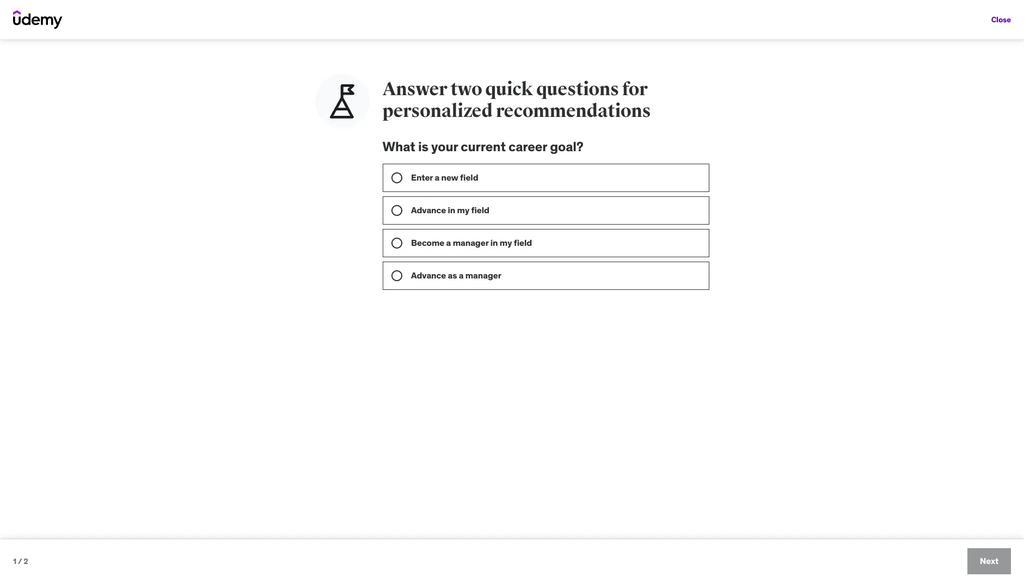Task type: describe. For each thing, give the bounding box(es) containing it.
become a manager in my field
[[411, 237, 532, 248]]

for
[[622, 78, 648, 101]]

as
[[447, 270, 457, 281]]

become
[[411, 237, 444, 248]]

2 vertical spatial field
[[513, 237, 532, 248]]

questions
[[536, 78, 619, 101]]

advance for advance as a manager
[[411, 270, 446, 281]]

enter
[[411, 172, 433, 183]]

what is your current career goal?
[[382, 138, 583, 155]]

a for new
[[434, 172, 439, 183]]

advance as a manager
[[411, 270, 501, 281]]

field for enter a new field
[[460, 172, 478, 183]]

answer two quick questions for personalized recommendations
[[382, 78, 651, 122]]

0 vertical spatial manager
[[452, 237, 488, 248]]

advance in my field
[[411, 205, 489, 215]]

1 horizontal spatial in
[[490, 237, 498, 248]]

2 vertical spatial a
[[458, 270, 463, 281]]

enter a new field
[[411, 172, 478, 183]]

next button
[[967, 549, 1011, 575]]

recommendations
[[496, 100, 651, 122]]

0 vertical spatial in
[[447, 205, 455, 215]]

answer
[[382, 78, 447, 101]]

1
[[13, 557, 16, 566]]

1 / 2
[[13, 557, 28, 566]]

career
[[509, 138, 547, 155]]

a for manager
[[446, 237, 451, 248]]

2
[[24, 557, 28, 566]]



Task type: vqa. For each thing, say whether or not it's contained in the screenshot.
3.5 Total Hours
no



Task type: locate. For each thing, give the bounding box(es) containing it.
0 vertical spatial a
[[434, 172, 439, 183]]

1 vertical spatial a
[[446, 237, 451, 248]]

0 vertical spatial field
[[460, 172, 478, 183]]

close button
[[991, 9, 1011, 30]]

1 vertical spatial my
[[499, 237, 512, 248]]

field
[[460, 172, 478, 183], [471, 205, 489, 215], [513, 237, 532, 248]]

two
[[450, 78, 482, 101]]

in down new
[[447, 205, 455, 215]]

a right as at the left top of the page
[[458, 270, 463, 281]]

personalized
[[382, 100, 493, 122]]

manager right as at the left top of the page
[[465, 270, 501, 281]]

2 advance from the top
[[411, 270, 446, 281]]

1 vertical spatial manager
[[465, 270, 501, 281]]

1 vertical spatial advance
[[411, 270, 446, 281]]

advance for advance in my field
[[411, 205, 446, 215]]

0 horizontal spatial in
[[447, 205, 455, 215]]

0 vertical spatial advance
[[411, 205, 446, 215]]

0 vertical spatial my
[[457, 205, 469, 215]]

next
[[980, 556, 999, 567]]

current
[[461, 138, 506, 155]]

field for advance in my field
[[471, 205, 489, 215]]

advance left as at the left top of the page
[[411, 270, 446, 281]]

what
[[382, 138, 415, 155]]

1 advance from the top
[[411, 205, 446, 215]]

close
[[991, 14, 1011, 24]]

is
[[418, 138, 428, 155]]

a left new
[[434, 172, 439, 183]]

quick
[[485, 78, 533, 101]]

manager
[[452, 237, 488, 248], [465, 270, 501, 281]]

in up advance as a manager
[[490, 237, 498, 248]]

your
[[431, 138, 458, 155]]

/
[[18, 557, 22, 566]]

a
[[434, 172, 439, 183], [446, 237, 451, 248], [458, 270, 463, 281]]

manager up advance as a manager
[[452, 237, 488, 248]]

0 horizontal spatial my
[[457, 205, 469, 215]]

1 vertical spatial in
[[490, 237, 498, 248]]

1 horizontal spatial a
[[446, 237, 451, 248]]

in
[[447, 205, 455, 215], [490, 237, 498, 248]]

advance
[[411, 205, 446, 215], [411, 270, 446, 281]]

new
[[441, 172, 458, 183]]

2 horizontal spatial a
[[458, 270, 463, 281]]

0 horizontal spatial a
[[434, 172, 439, 183]]

goal?
[[550, 138, 583, 155]]

1 vertical spatial field
[[471, 205, 489, 215]]

1 horizontal spatial my
[[499, 237, 512, 248]]

advance up become
[[411, 205, 446, 215]]

my
[[457, 205, 469, 215], [499, 237, 512, 248]]

udemy image
[[13, 10, 63, 29]]

a right become
[[446, 237, 451, 248]]



